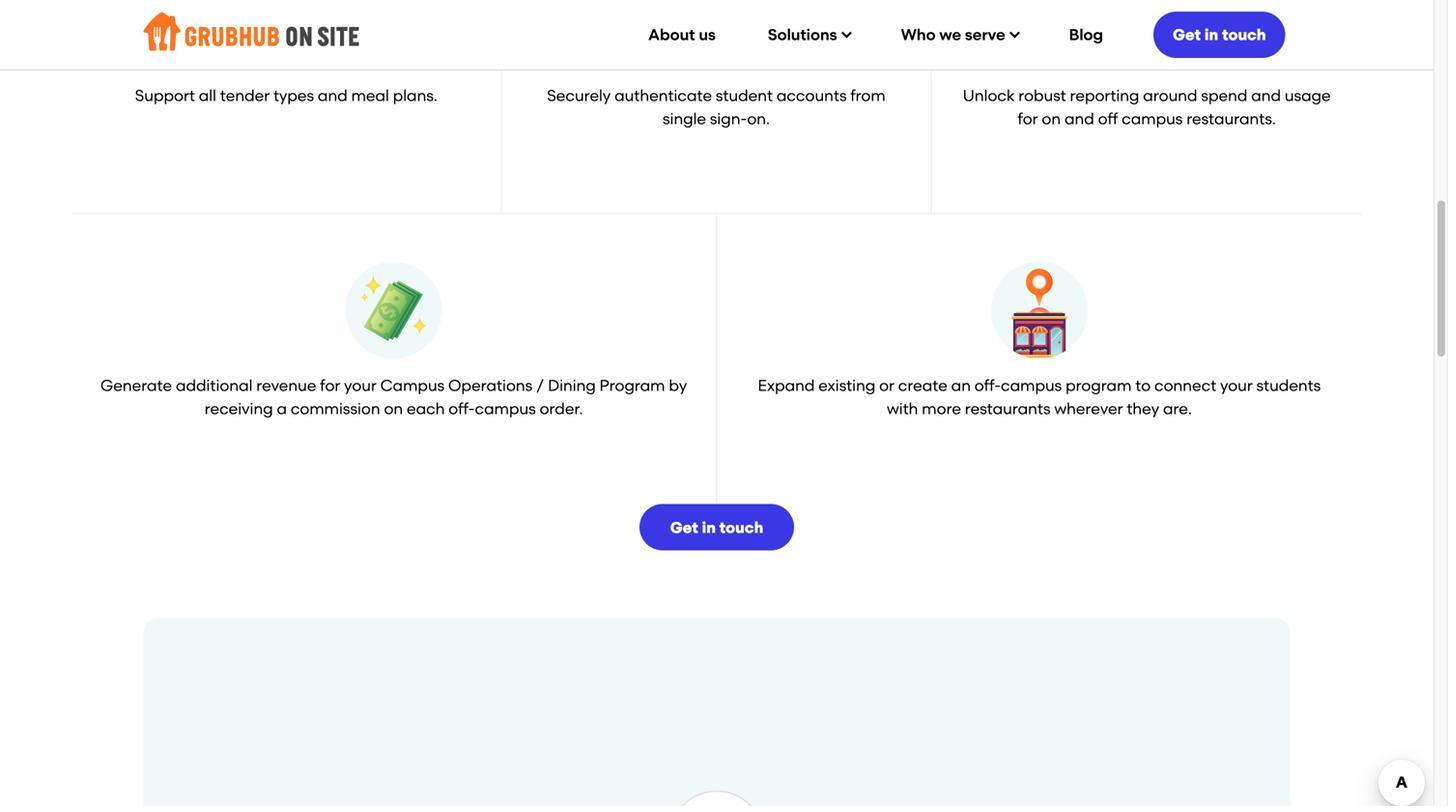 Task type: locate. For each thing, give the bounding box(es) containing it.
receiving
[[205, 400, 273, 418]]

1 horizontal spatial get
[[1173, 26, 1201, 44]]

for down robust
[[1018, 110, 1039, 128]]

0 vertical spatial get
[[1173, 26, 1201, 44]]

get for get in touch link to the bottom
[[671, 519, 699, 537]]

0 vertical spatial in
[[1205, 26, 1219, 44]]

1 vertical spatial on
[[384, 400, 403, 418]]

about us link
[[627, 11, 737, 58]]

and left the "off"
[[1065, 110, 1095, 128]]

get in touch
[[1173, 26, 1267, 44], [671, 519, 764, 537]]

0 vertical spatial for
[[1018, 110, 1039, 128]]

1 vertical spatial touch
[[720, 519, 764, 537]]

1 horizontal spatial for
[[1018, 110, 1039, 128]]

reporting
[[1071, 86, 1140, 105]]

0 vertical spatial on
[[1042, 110, 1061, 128]]

1 vertical spatial in
[[702, 519, 716, 537]]

program
[[1066, 376, 1132, 395]]

2 your from the left
[[1221, 376, 1253, 395]]

wherever
[[1055, 400, 1124, 418]]

0 horizontal spatial off-
[[449, 400, 475, 418]]

your right connect
[[1221, 376, 1253, 395]]

student
[[716, 86, 773, 105]]

your
[[344, 376, 377, 395], [1221, 376, 1253, 395]]

0 vertical spatial off-
[[975, 376, 1001, 395]]

0 horizontal spatial campus
[[475, 400, 536, 418]]

2 horizontal spatial campus
[[1122, 110, 1183, 128]]

0 horizontal spatial get
[[671, 519, 699, 537]]

campus up restaurants
[[1001, 376, 1062, 395]]

your up commission
[[344, 376, 377, 395]]

off
[[1099, 110, 1119, 128]]

and left meal on the left of page
[[318, 86, 348, 105]]

tender
[[220, 86, 270, 105]]

additional revenue image
[[346, 262, 442, 358]]

campus down operations
[[475, 400, 536, 418]]

1 horizontal spatial your
[[1221, 376, 1253, 395]]

around
[[1144, 86, 1198, 105]]

0 horizontal spatial for
[[320, 376, 341, 395]]

who we serve
[[901, 26, 1006, 44]]

1 horizontal spatial get in touch
[[1173, 26, 1267, 44]]

they
[[1127, 400, 1160, 418]]

0 vertical spatial touch
[[1223, 26, 1267, 44]]

1 horizontal spatial touch
[[1223, 26, 1267, 44]]

support all tender types and meal plans.
[[135, 86, 438, 105]]

for up commission
[[320, 376, 341, 395]]

restaurants.
[[1187, 110, 1277, 128]]

operations
[[449, 376, 533, 395]]

1 horizontal spatial on
[[1042, 110, 1061, 128]]

about us
[[649, 26, 716, 44]]

on down robust
[[1042, 110, 1061, 128]]

off-
[[975, 376, 1001, 395], [449, 400, 475, 418]]

on
[[1042, 110, 1061, 128], [384, 400, 403, 418]]

get
[[1173, 26, 1201, 44], [671, 519, 699, 537]]

0 horizontal spatial get in touch
[[671, 519, 764, 537]]

0 vertical spatial get in touch
[[1173, 26, 1267, 44]]

university of the pacific image
[[669, 790, 766, 806]]

off- right each
[[449, 400, 475, 418]]

1 vertical spatial for
[[320, 376, 341, 395]]

for inside generate additional revenue for your campus operations / dining program by receiving a commission on each off-campus order.
[[320, 376, 341, 395]]

0 vertical spatial campus
[[1122, 110, 1183, 128]]

connect
[[1155, 376, 1217, 395]]

students
[[1257, 376, 1322, 395]]

to
[[1136, 376, 1151, 395]]

program
[[600, 376, 665, 395]]

1 horizontal spatial off-
[[975, 376, 1001, 395]]

grubhub onsite logo image
[[143, 7, 359, 56]]

for
[[1018, 110, 1039, 128], [320, 376, 341, 395]]

on down the campus
[[384, 400, 403, 418]]

securely authenticate student accounts from single sign-on.
[[547, 86, 886, 128]]

are.
[[1164, 400, 1193, 418]]

on inside unlock robust reporting around spend and usage for on and off campus restaurants.
[[1042, 110, 1061, 128]]

0 horizontal spatial in
[[702, 519, 716, 537]]

unlock
[[963, 86, 1015, 105]]

or
[[880, 376, 895, 395]]

1 vertical spatial campus
[[1001, 376, 1062, 395]]

campus
[[381, 376, 445, 395]]

campus down around
[[1122, 110, 1183, 128]]

your inside generate additional revenue for your campus operations / dining program by receiving a commission on each off-campus order.
[[344, 376, 377, 395]]

for inside unlock robust reporting around spend and usage for on and off campus restaurants.
[[1018, 110, 1039, 128]]

get in touch link
[[1154, 9, 1286, 61], [640, 504, 795, 550]]

by
[[669, 376, 687, 395]]

1 your from the left
[[344, 376, 377, 395]]

on.
[[747, 110, 770, 128]]

who
[[901, 26, 936, 44]]

2 vertical spatial campus
[[475, 400, 536, 418]]

more
[[922, 400, 962, 418]]

and left 'usage'
[[1252, 86, 1282, 105]]

0 horizontal spatial get in touch link
[[640, 504, 795, 550]]

authenticate students image
[[668, 0, 765, 69]]

blog link
[[1048, 11, 1125, 58]]

1 vertical spatial off-
[[449, 400, 475, 418]]

off- inside generate additional revenue for your campus operations / dining program by receiving a commission on each off-campus order.
[[449, 400, 475, 418]]

authenticate
[[615, 86, 712, 105]]

off- right an
[[975, 376, 1001, 395]]

serve
[[966, 26, 1006, 44]]

0 horizontal spatial your
[[344, 376, 377, 395]]

meal
[[351, 86, 389, 105]]

solutions link
[[747, 11, 870, 58]]

1 horizontal spatial campus
[[1001, 376, 1062, 395]]

0 horizontal spatial touch
[[720, 519, 764, 537]]

get in touch for rightmost get in touch link
[[1173, 26, 1267, 44]]

all
[[199, 86, 216, 105]]

campus
[[1122, 110, 1183, 128], [1001, 376, 1062, 395], [475, 400, 536, 418]]

and
[[318, 86, 348, 105], [1252, 86, 1282, 105], [1065, 110, 1095, 128]]

in
[[1205, 26, 1219, 44], [702, 519, 716, 537]]

single
[[663, 110, 707, 128]]

0 horizontal spatial on
[[384, 400, 403, 418]]

touch
[[1223, 26, 1267, 44], [720, 519, 764, 537]]

campus inside unlock robust reporting around spend and usage for on and off campus restaurants.
[[1122, 110, 1183, 128]]

campus inside expand existing or create an off-campus program to connect your students with more restaurants wherever they are.
[[1001, 376, 1062, 395]]

1 vertical spatial get in touch
[[671, 519, 764, 537]]

/
[[536, 376, 545, 395]]

robust
[[1019, 86, 1067, 105]]

get in touch for get in touch link to the bottom
[[671, 519, 764, 537]]

existing
[[819, 376, 876, 395]]

sign-
[[710, 110, 747, 128]]

0 vertical spatial get in touch link
[[1154, 9, 1286, 61]]

reporting image
[[1099, 0, 1196, 69]]

1 vertical spatial get
[[671, 519, 699, 537]]



Task type: describe. For each thing, give the bounding box(es) containing it.
blog
[[1070, 26, 1104, 44]]

dining
[[548, 376, 596, 395]]

expand existing or create an off-campus program to connect your students with more restaurants wherever they are.
[[758, 376, 1322, 418]]

1 horizontal spatial in
[[1205, 26, 1219, 44]]

expand
[[758, 376, 815, 395]]

each
[[407, 400, 445, 418]]

1 horizontal spatial and
[[1065, 110, 1095, 128]]

generate additional revenue for your campus operations / dining program by receiving a commission on each off-campus order.
[[100, 376, 687, 418]]

plans.
[[393, 86, 438, 105]]

off campus image
[[992, 262, 1088, 358]]

1 vertical spatial get in touch link
[[640, 504, 795, 550]]

on inside generate additional revenue for your campus operations / dining program by receiving a commission on each off-campus order.
[[384, 400, 403, 418]]

spend
[[1202, 86, 1248, 105]]

a
[[277, 400, 287, 418]]

accounts
[[777, 86, 847, 105]]

commission
[[291, 400, 380, 418]]

revenue
[[256, 376, 317, 395]]

off- inside expand existing or create an off-campus program to connect your students with more restaurants wherever they are.
[[975, 376, 1001, 395]]

1 horizontal spatial get in touch link
[[1154, 9, 1286, 61]]

get for rightmost get in touch link
[[1173, 26, 1201, 44]]

touch for get in touch link to the bottom
[[720, 519, 764, 537]]

with
[[887, 400, 919, 418]]

types
[[274, 86, 314, 105]]

order.
[[540, 400, 583, 418]]

touch for rightmost get in touch link
[[1223, 26, 1267, 44]]

about
[[649, 26, 695, 44]]

restaurants
[[965, 400, 1051, 418]]

create
[[899, 376, 948, 395]]

usage
[[1285, 86, 1332, 105]]

we
[[940, 26, 962, 44]]

securely
[[547, 86, 611, 105]]

us
[[699, 26, 716, 44]]

all tender types image
[[239, 0, 334, 68]]

your inside expand existing or create an off-campus program to connect your students with more restaurants wherever they are.
[[1221, 376, 1253, 395]]

solutions
[[768, 26, 838, 44]]

generate
[[100, 376, 172, 395]]

0 horizontal spatial and
[[318, 86, 348, 105]]

from
[[851, 86, 886, 105]]

who we serve link
[[880, 11, 1039, 58]]

unlock robust reporting around spend and usage for on and off campus restaurants.
[[963, 86, 1332, 128]]

support
[[135, 86, 195, 105]]

2 horizontal spatial and
[[1252, 86, 1282, 105]]

an
[[952, 376, 971, 395]]

campus inside generate additional revenue for your campus operations / dining program by receiving a commission on each off-campus order.
[[475, 400, 536, 418]]

additional
[[176, 376, 253, 395]]



